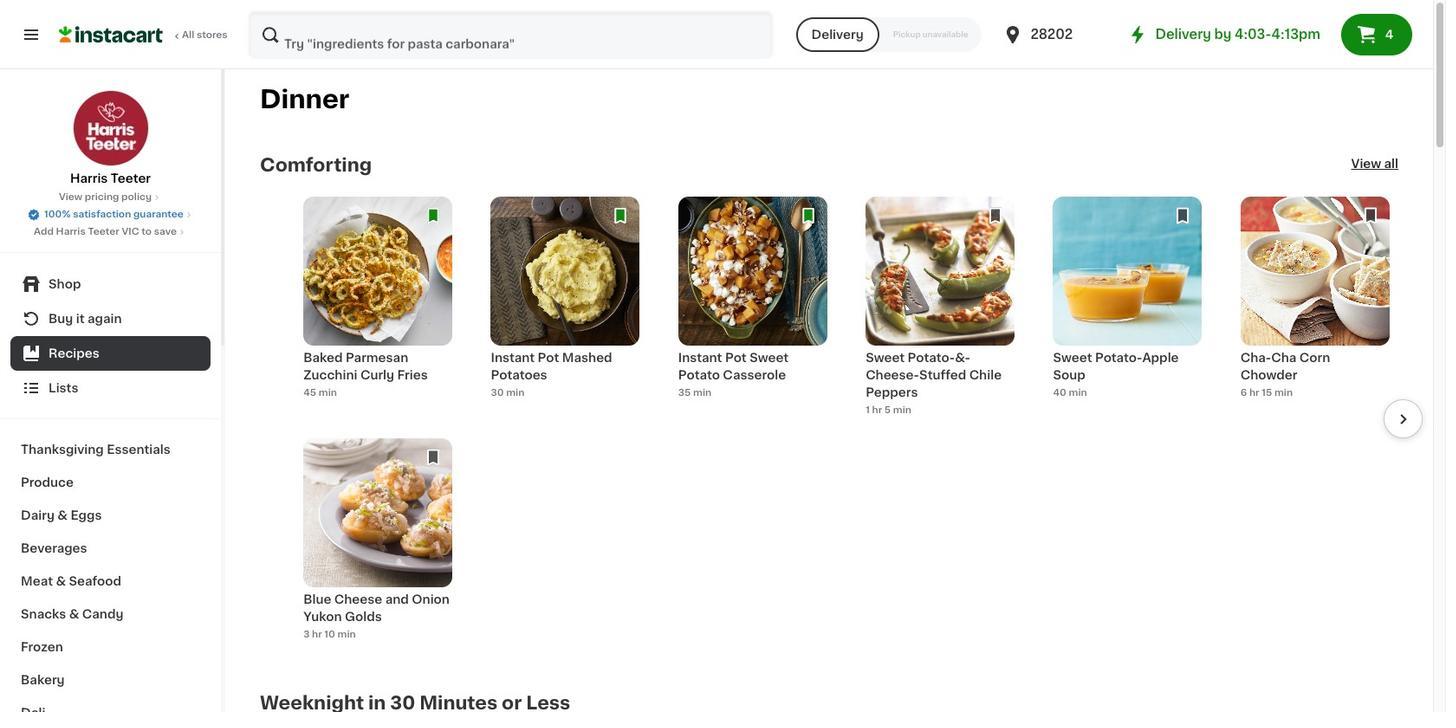 Task type: locate. For each thing, give the bounding box(es) containing it.
chowder
[[1241, 370, 1298, 382]]

sweet inside sweet potato-&- cheese-stuffed chile peppers
[[866, 352, 905, 364]]

sweet inside the sweet potato-apple soup
[[1054, 352, 1093, 364]]

& inside 'link'
[[69, 609, 79, 621]]

1 horizontal spatial hr
[[873, 406, 883, 415]]

view all
[[1352, 158, 1399, 170]]

candy
[[82, 609, 124, 621]]

1 vertical spatial teeter
[[88, 227, 119, 237]]

pot inside "instant pot sweet potato casserole"
[[726, 352, 747, 364]]

min down zucchini on the bottom
[[319, 388, 337, 398]]

apple
[[1143, 352, 1179, 364]]

instant for instant pot sweet potato casserole
[[679, 352, 723, 364]]

recipes link
[[10, 336, 211, 371]]

0 horizontal spatial potato-
[[908, 352, 955, 364]]

shop link
[[10, 267, 211, 302]]

35
[[679, 388, 691, 398]]

0 vertical spatial hr
[[1250, 388, 1260, 398]]

all
[[1385, 158, 1399, 170]]

1 vertical spatial hr
[[873, 406, 883, 415]]

casserole
[[723, 370, 786, 382]]

hr right 3
[[312, 630, 322, 639]]

0 horizontal spatial pot
[[538, 352, 560, 364]]

and
[[385, 594, 409, 606]]

1 instant from the left
[[491, 352, 535, 364]]

2 horizontal spatial hr
[[1250, 388, 1260, 398]]

2 instant from the left
[[679, 352, 723, 364]]

recipe card group containing instant pot sweet potato casserole
[[679, 197, 828, 410]]

0 vertical spatial view
[[1352, 158, 1382, 170]]

0 horizontal spatial view
[[59, 192, 82, 202]]

1 horizontal spatial instant
[[679, 352, 723, 364]]

all
[[182, 30, 194, 40]]

view for view all
[[1352, 158, 1382, 170]]

4 button
[[1342, 14, 1413, 55]]

1 pot from the left
[[538, 352, 560, 364]]

instant
[[491, 352, 535, 364], [679, 352, 723, 364]]

policy
[[121, 192, 152, 202]]

produce
[[21, 477, 74, 489]]

meat
[[21, 576, 53, 588]]

harris teeter
[[70, 173, 151, 185]]

curly
[[361, 370, 395, 382]]

add
[[34, 227, 54, 237]]

onion
[[412, 594, 450, 606]]

& left eggs
[[57, 510, 68, 522]]

pot up potatoes
[[538, 352, 560, 364]]

cha-cha corn chowder
[[1241, 352, 1331, 382]]

harris down 100%
[[56, 227, 86, 237]]

recipe card group containing blue cheese and onion yukon golds
[[304, 439, 453, 652]]

buy
[[49, 313, 73, 325]]

potato-
[[908, 352, 955, 364], [1096, 352, 1143, 364]]

1 sweet from the left
[[750, 352, 789, 364]]

min down potato
[[694, 388, 712, 398]]

min right 5
[[894, 406, 912, 415]]

soup
[[1054, 370, 1086, 382]]

sweet up soup
[[1054, 352, 1093, 364]]

sweet for sweet potato-&- cheese-stuffed chile peppers
[[866, 352, 905, 364]]

recipe card group containing baked parmesan zucchini curly fries
[[304, 197, 453, 410]]

& for dairy
[[57, 510, 68, 522]]

&
[[57, 510, 68, 522], [56, 576, 66, 588], [69, 609, 79, 621]]

100%
[[44, 210, 71, 219]]

sweet up cheese-
[[866, 352, 905, 364]]

bakery
[[21, 674, 65, 687]]

& left candy
[[69, 609, 79, 621]]

2 vertical spatial &
[[69, 609, 79, 621]]

delivery
[[1156, 28, 1212, 41], [812, 29, 864, 41]]

potato- inside sweet potato-&- cheese-stuffed chile peppers
[[908, 352, 955, 364]]

recipes
[[49, 348, 99, 360]]

by
[[1215, 28, 1232, 41]]

sweet potato-&- cheese-stuffed chile peppers
[[866, 352, 1002, 399]]

view pricing policy
[[59, 192, 152, 202]]

1 horizontal spatial sweet
[[866, 352, 905, 364]]

recipe card group
[[304, 197, 453, 410], [491, 197, 640, 410], [679, 197, 828, 410], [866, 197, 1015, 418], [1054, 197, 1203, 410], [1241, 197, 1390, 410], [304, 439, 453, 652]]

1 vertical spatial view
[[59, 192, 82, 202]]

cheese
[[334, 594, 383, 606]]

4
[[1386, 29, 1394, 41]]

2 horizontal spatial sweet
[[1054, 352, 1093, 364]]

thanksgiving essentials
[[21, 444, 171, 456]]

hr right 6
[[1250, 388, 1260, 398]]

produce link
[[10, 466, 211, 499]]

& right meat
[[56, 576, 66, 588]]

0 horizontal spatial delivery
[[812, 29, 864, 41]]

Search field
[[250, 12, 772, 57]]

view up 100%
[[59, 192, 82, 202]]

3 sweet from the left
[[1054, 352, 1093, 364]]

pot for mashed
[[538, 352, 560, 364]]

to
[[142, 227, 152, 237]]

golds
[[345, 611, 382, 623]]

harris up the pricing
[[70, 173, 108, 185]]

hr right "1"
[[873, 406, 883, 415]]

1 horizontal spatial view
[[1352, 158, 1382, 170]]

dairy & eggs link
[[10, 499, 211, 532]]

0 horizontal spatial instant
[[491, 352, 535, 364]]

essentials
[[107, 444, 171, 456]]

100% satisfaction guarantee
[[44, 210, 184, 219]]

thanksgiving
[[21, 444, 104, 456]]

sweet up casserole
[[750, 352, 789, 364]]

delivery button
[[796, 17, 880, 52]]

harris inside the harris teeter link
[[70, 173, 108, 185]]

None search field
[[248, 10, 774, 59]]

dinner
[[260, 87, 350, 112]]

2 vertical spatial hr
[[312, 630, 322, 639]]

potato- inside the sweet potato-apple soup
[[1096, 352, 1143, 364]]

view
[[1352, 158, 1382, 170], [59, 192, 82, 202]]

0 vertical spatial &
[[57, 510, 68, 522]]

view left all
[[1352, 158, 1382, 170]]

instant inside instant pot mashed potatoes
[[491, 352, 535, 364]]

2 pot from the left
[[726, 352, 747, 364]]

1 horizontal spatial potato-
[[1096, 352, 1143, 364]]

1 vertical spatial &
[[56, 576, 66, 588]]

30
[[491, 388, 504, 398]]

pot inside instant pot mashed potatoes
[[538, 352, 560, 364]]

cheese-
[[866, 370, 920, 382]]

0 horizontal spatial hr
[[312, 630, 322, 639]]

28202 button
[[1003, 10, 1107, 59]]

1 hr 5 min
[[866, 406, 912, 415]]

it
[[76, 313, 85, 325]]

0 vertical spatial harris
[[70, 173, 108, 185]]

harris teeter link
[[70, 90, 151, 187]]

pricing
[[85, 192, 119, 202]]

0 horizontal spatial sweet
[[750, 352, 789, 364]]

harris inside add harris teeter vic to save link
[[56, 227, 86, 237]]

service type group
[[796, 17, 983, 52]]

delivery inside button
[[812, 29, 864, 41]]

yukon
[[304, 611, 342, 623]]

instant pot sweet potato casserole
[[679, 352, 789, 382]]

view for view pricing policy
[[59, 192, 82, 202]]

1 horizontal spatial pot
[[726, 352, 747, 364]]

1
[[866, 406, 870, 415]]

1 potato- from the left
[[908, 352, 955, 364]]

lists
[[49, 382, 78, 394]]

harris teeter logo image
[[72, 90, 149, 166]]

1 vertical spatial harris
[[56, 227, 86, 237]]

& for snacks
[[69, 609, 79, 621]]

2 potato- from the left
[[1096, 352, 1143, 364]]

teeter
[[111, 173, 151, 185], [88, 227, 119, 237]]

snacks & candy link
[[10, 598, 211, 631]]

10
[[325, 630, 335, 639]]

instant inside "instant pot sweet potato casserole"
[[679, 352, 723, 364]]

min
[[319, 388, 337, 398], [506, 388, 525, 398], [694, 388, 712, 398], [1069, 388, 1088, 398], [1275, 388, 1294, 398], [894, 406, 912, 415], [338, 630, 356, 639]]

view pricing policy link
[[59, 191, 162, 205]]

pot up casserole
[[726, 352, 747, 364]]

2 sweet from the left
[[866, 352, 905, 364]]

meat & seafood link
[[10, 565, 211, 598]]

instant up potato
[[679, 352, 723, 364]]

hr
[[1250, 388, 1260, 398], [873, 406, 883, 415], [312, 630, 322, 639]]

1 horizontal spatial delivery
[[1156, 28, 1212, 41]]

teeter down satisfaction
[[88, 227, 119, 237]]

teeter up 'policy'
[[111, 173, 151, 185]]

instant up potatoes
[[491, 352, 535, 364]]



Task type: describe. For each thing, give the bounding box(es) containing it.
100% satisfaction guarantee button
[[27, 205, 194, 222]]

4:03-
[[1235, 28, 1272, 41]]

potato
[[679, 370, 720, 382]]

3 hr 10 min
[[304, 630, 356, 639]]

sweet for sweet potato-apple soup
[[1054, 352, 1093, 364]]

beverages
[[21, 543, 87, 555]]

6 hr 15 min
[[1241, 388, 1294, 398]]

delivery for delivery
[[812, 29, 864, 41]]

guarantee
[[133, 210, 184, 219]]

shop
[[49, 278, 81, 290]]

beverages link
[[10, 532, 211, 565]]

min right the 15
[[1275, 388, 1294, 398]]

parmesan
[[346, 352, 409, 364]]

min down potatoes
[[506, 388, 525, 398]]

15
[[1262, 388, 1273, 398]]

&-
[[955, 352, 971, 364]]

3
[[304, 630, 310, 639]]

hr for blue cheese and onion yukon golds
[[312, 630, 322, 639]]

satisfaction
[[73, 210, 131, 219]]

30 min
[[491, 388, 525, 398]]

instacart logo image
[[59, 24, 163, 45]]

potato- for &-
[[908, 352, 955, 364]]

pot for sweet
[[726, 352, 747, 364]]

28202
[[1031, 28, 1073, 41]]

potatoes
[[491, 370, 548, 382]]

add harris teeter vic to save
[[34, 227, 177, 237]]

min right 40 at the bottom
[[1069, 388, 1088, 398]]

recipe card group containing instant pot mashed potatoes
[[491, 197, 640, 410]]

comforting
[[260, 156, 372, 175]]

meat & seafood
[[21, 576, 121, 588]]

stuffed
[[920, 370, 967, 382]]

hr for sweet potato-&- cheese-stuffed chile peppers
[[873, 406, 883, 415]]

40
[[1054, 388, 1067, 398]]

corn
[[1300, 352, 1331, 364]]

vic
[[122, 227, 139, 237]]

dairy
[[21, 510, 55, 522]]

4:13pm
[[1272, 28, 1321, 41]]

view all link
[[1352, 156, 1399, 176]]

again
[[88, 313, 122, 325]]

cha-
[[1241, 352, 1272, 364]]

item carousel region
[[260, 197, 1423, 652]]

fries
[[397, 370, 428, 382]]

instant pot mashed potatoes
[[491, 352, 613, 382]]

baked
[[304, 352, 343, 364]]

frozen
[[21, 642, 63, 654]]

recipe card group containing sweet potato-apple soup
[[1054, 197, 1203, 410]]

blue
[[304, 594, 332, 606]]

lists link
[[10, 371, 211, 406]]

6
[[1241, 388, 1248, 398]]

0 vertical spatial teeter
[[111, 173, 151, 185]]

45
[[304, 388, 317, 398]]

baked parmesan zucchini curly fries
[[304, 352, 428, 382]]

buy it again link
[[10, 302, 211, 336]]

zucchini
[[304, 370, 358, 382]]

eggs
[[71, 510, 102, 522]]

& for meat
[[56, 576, 66, 588]]

all stores
[[182, 30, 228, 40]]

35 min
[[679, 388, 712, 398]]

chile
[[970, 370, 1002, 382]]

recipe card group containing cha-cha corn chowder
[[1241, 197, 1390, 410]]

delivery by 4:03-4:13pm link
[[1128, 24, 1321, 45]]

cha
[[1272, 352, 1297, 364]]

stores
[[197, 30, 228, 40]]

delivery by 4:03-4:13pm
[[1156, 28, 1321, 41]]

dairy & eggs
[[21, 510, 102, 522]]

min right 10 at the left bottom of the page
[[338, 630, 356, 639]]

all stores link
[[59, 10, 229, 59]]

thanksgiving essentials link
[[10, 433, 211, 466]]

sweet inside "instant pot sweet potato casserole"
[[750, 352, 789, 364]]

bakery link
[[10, 664, 211, 697]]

add harris teeter vic to save link
[[34, 225, 187, 239]]

seafood
[[69, 576, 121, 588]]

hr for cha-cha corn chowder
[[1250, 388, 1260, 398]]

mashed
[[562, 352, 613, 364]]

frozen link
[[10, 631, 211, 664]]

sweet potato-apple soup
[[1054, 352, 1179, 382]]

peppers
[[866, 387, 919, 399]]

recipe card group containing sweet potato-&- cheese-stuffed chile peppers
[[866, 197, 1015, 418]]

instant for instant pot mashed potatoes
[[491, 352, 535, 364]]

buy it again
[[49, 313, 122, 325]]

snacks & candy
[[21, 609, 124, 621]]

save
[[154, 227, 177, 237]]

potato- for apple
[[1096, 352, 1143, 364]]

delivery for delivery by 4:03-4:13pm
[[1156, 28, 1212, 41]]



Task type: vqa. For each thing, say whether or not it's contained in the screenshot.


